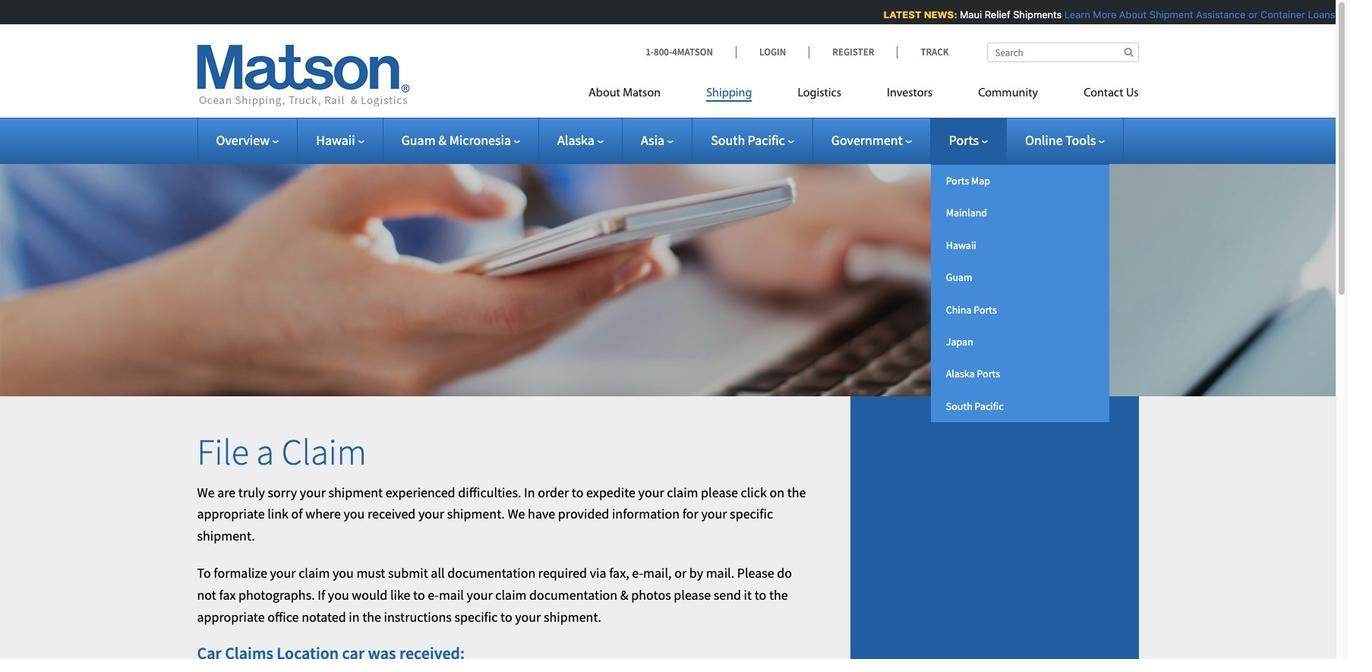 Task type: describe. For each thing, give the bounding box(es) containing it.
or inside to formalize your claim you must submit all documentation required via fax, e-mail, or by mail. please do not fax photographs. if you would like to e-mail your claim documentation & photos please send it to the appropriate office notated in the instructions specific to your shipment.
[[675, 564, 687, 582]]

0 horizontal spatial claim
[[299, 564, 330, 582]]

asia
[[641, 131, 665, 149]]

the inside 'we are truly sorry your shipment experienced difficulties. in order to expedite your claim please click on the appropriate link of where you received your shipment. we have provided information for your specific shipment.'
[[788, 484, 806, 501]]

latest news: maui relief shipments learn more about shipment assistance or container loans >
[[882, 8, 1343, 21]]

japan
[[946, 335, 974, 349]]

register link
[[809, 46, 898, 58]]

2 vertical spatial you
[[328, 586, 349, 604]]

shipping
[[707, 87, 752, 100]]

about inside the top menu navigation
[[589, 87, 621, 100]]

specific inside 'we are truly sorry your shipment experienced difficulties. in order to expedite your claim please click on the appropriate link of where you received your shipment. we have provided information for your specific shipment.'
[[730, 506, 773, 523]]

guam & micronesia
[[402, 131, 511, 149]]

0 vertical spatial shipment.
[[447, 506, 505, 523]]

please
[[737, 564, 775, 582]]

expedite
[[587, 484, 636, 501]]

like
[[390, 586, 411, 604]]

logistics link
[[775, 80, 865, 111]]

about matson link
[[589, 80, 684, 111]]

1-
[[646, 46, 654, 58]]

matson
[[623, 87, 661, 100]]

shipment. inside to formalize your claim you must submit all documentation required via fax, e-mail, or by mail. please do not fax photographs. if you would like to e-mail your claim documentation & photos please send it to the appropriate office notated in the instructions specific to your shipment.
[[544, 608, 602, 626]]

online
[[1026, 131, 1063, 149]]

contact us
[[1084, 87, 1139, 100]]

claim inside 'we are truly sorry your shipment experienced difficulties. in order to expedite your claim please click on the appropriate link of where you received your shipment. we have provided information for your specific shipment.'
[[667, 484, 699, 501]]

community
[[979, 87, 1039, 100]]

ports link
[[949, 131, 988, 149]]

mail.
[[706, 564, 735, 582]]

0 vertical spatial hawaii link
[[316, 131, 364, 149]]

shipment
[[329, 484, 383, 501]]

customer inputing information via laptop to matson's online tools. image
[[0, 140, 1336, 397]]

latest
[[882, 8, 920, 21]]

alaska link
[[558, 131, 604, 149]]

blue matson logo with ocean, shipping, truck, rail and logistics written beneath it. image
[[197, 45, 410, 107]]

community link
[[956, 80, 1061, 111]]

0 vertical spatial documentation
[[448, 564, 536, 582]]

0 vertical spatial or
[[1247, 8, 1257, 21]]

0 horizontal spatial south pacific link
[[711, 131, 795, 149]]

2 vertical spatial the
[[363, 608, 381, 626]]

government
[[832, 131, 903, 149]]

1-800-4matson link
[[646, 46, 736, 58]]

tools
[[1066, 131, 1096, 149]]

do
[[777, 564, 792, 582]]

appropriate inside 'we are truly sorry your shipment experienced difficulties. in order to expedite your claim please click on the appropriate link of where you received your shipment. we have provided information for your specific shipment.'
[[197, 506, 265, 523]]

1 vertical spatial you
[[333, 564, 354, 582]]

in
[[349, 608, 360, 626]]

received
[[368, 506, 416, 523]]

maui
[[958, 8, 980, 21]]

learn more about shipment assistance or container loans > link
[[1063, 8, 1343, 21]]

appropriate inside to formalize your claim you must submit all documentation required via fax, e-mail, or by mail. please do not fax photographs. if you would like to e-mail your claim documentation & photos please send it to the appropriate office notated in the instructions specific to your shipment.
[[197, 608, 265, 626]]

alaska ports link
[[931, 358, 1110, 390]]

container
[[1259, 8, 1304, 21]]

learn
[[1063, 8, 1089, 21]]

1 horizontal spatial south
[[946, 399, 973, 413]]

information
[[612, 506, 680, 523]]

china
[[946, 303, 972, 316]]

not
[[197, 586, 216, 604]]

if
[[318, 586, 325, 604]]

it
[[744, 586, 752, 604]]

assistance
[[1195, 8, 1244, 21]]

required
[[539, 564, 587, 582]]

photos
[[632, 586, 671, 604]]

login link
[[736, 46, 809, 58]]

alaska for alaska ports
[[946, 367, 975, 381]]

ports map
[[946, 174, 991, 188]]

must
[[357, 564, 385, 582]]

please inside to formalize your claim you must submit all documentation required via fax, e-mail, or by mail. please do not fax photographs. if you would like to e-mail your claim documentation & photos please send it to the appropriate office notated in the instructions specific to your shipment.
[[674, 586, 711, 604]]

all
[[431, 564, 445, 582]]

shipment
[[1148, 8, 1192, 21]]

order
[[538, 484, 569, 501]]

guam & micronesia link
[[402, 131, 520, 149]]

link
[[268, 506, 289, 523]]

investors link
[[865, 80, 956, 111]]

by
[[690, 564, 704, 582]]

relief
[[983, 8, 1009, 21]]

via
[[590, 564, 607, 582]]

government link
[[832, 131, 912, 149]]

would
[[352, 586, 388, 604]]

1 horizontal spatial south pacific
[[946, 399, 1004, 413]]

fax
[[219, 586, 236, 604]]

register
[[833, 46, 875, 58]]

0 vertical spatial hawaii
[[316, 131, 355, 149]]

asia link
[[641, 131, 674, 149]]

1-800-4matson
[[646, 46, 713, 58]]

ports right china
[[974, 303, 997, 316]]

truly
[[238, 484, 265, 501]]

alaska for alaska
[[558, 131, 595, 149]]

where
[[306, 506, 341, 523]]

we are truly sorry your shipment experienced difficulties. in order to expedite your claim please click on the appropriate link of where you received your shipment. we have provided information for your specific shipment.
[[197, 484, 806, 545]]



Task type: locate. For each thing, give the bounding box(es) containing it.
office
[[268, 608, 299, 626]]

1 horizontal spatial hawaii
[[946, 238, 977, 252]]

1 vertical spatial hawaii
[[946, 238, 977, 252]]

or left by
[[675, 564, 687, 582]]

e-
[[632, 564, 644, 582], [428, 586, 439, 604]]

loans
[[1307, 8, 1334, 21]]

pacific for bottom south pacific link
[[975, 399, 1004, 413]]

1 vertical spatial we
[[508, 506, 525, 523]]

ports map link
[[931, 165, 1110, 197]]

guam left micronesia
[[402, 131, 436, 149]]

0 vertical spatial e-
[[632, 564, 644, 582]]

news:
[[922, 8, 956, 21]]

south pacific link
[[711, 131, 795, 149], [931, 390, 1110, 422]]

search image
[[1125, 47, 1134, 57]]

map
[[972, 174, 991, 188]]

micronesia
[[450, 131, 511, 149]]

overview link
[[216, 131, 279, 149]]

to
[[572, 484, 584, 501], [413, 586, 425, 604], [755, 586, 767, 604], [501, 608, 513, 626]]

e- down all
[[428, 586, 439, 604]]

instructions
[[384, 608, 452, 626]]

please left click
[[701, 484, 738, 501]]

of
[[291, 506, 303, 523]]

1 vertical spatial hawaii link
[[931, 229, 1110, 261]]

your right mail
[[467, 586, 493, 604]]

photographs.
[[239, 586, 315, 604]]

send
[[714, 586, 741, 604]]

ports left map
[[946, 174, 970, 188]]

pacific inside south pacific link
[[975, 399, 1004, 413]]

track link
[[898, 46, 949, 58]]

claim
[[282, 429, 367, 475]]

1 horizontal spatial claim
[[496, 586, 527, 604]]

0 horizontal spatial e-
[[428, 586, 439, 604]]

south pacific
[[711, 131, 785, 149], [946, 399, 1004, 413]]

are
[[217, 484, 236, 501]]

overview
[[216, 131, 270, 149]]

about
[[1118, 8, 1145, 21], [589, 87, 621, 100]]

a
[[256, 429, 274, 475]]

more
[[1092, 8, 1115, 21]]

difficulties.
[[458, 484, 522, 501]]

Search search field
[[987, 43, 1139, 62]]

claim up for
[[667, 484, 699, 501]]

1 vertical spatial claim
[[299, 564, 330, 582]]

in
[[524, 484, 535, 501]]

pacific down shipping link
[[748, 131, 785, 149]]

we left have on the bottom left of page
[[508, 506, 525, 523]]

documentation up mail
[[448, 564, 536, 582]]

1 horizontal spatial alaska
[[946, 367, 975, 381]]

guam up china
[[946, 271, 973, 284]]

specific down click
[[730, 506, 773, 523]]

0 vertical spatial &
[[438, 131, 447, 149]]

guam for guam & micronesia
[[402, 131, 436, 149]]

0 horizontal spatial pacific
[[748, 131, 785, 149]]

shipment. down required at the bottom left of page
[[544, 608, 602, 626]]

south down shipping link
[[711, 131, 745, 149]]

1 horizontal spatial pacific
[[975, 399, 1004, 413]]

you right "if"
[[328, 586, 349, 604]]

south pacific link down shipping link
[[711, 131, 795, 149]]

0 vertical spatial claim
[[667, 484, 699, 501]]

contact
[[1084, 87, 1124, 100]]

1 horizontal spatial e-
[[632, 564, 644, 582]]

800-
[[654, 46, 672, 58]]

0 vertical spatial south
[[711, 131, 745, 149]]

0 horizontal spatial shipment.
[[197, 527, 255, 545]]

1 horizontal spatial or
[[1247, 8, 1257, 21]]

0 horizontal spatial about
[[589, 87, 621, 100]]

0 horizontal spatial hawaii link
[[316, 131, 364, 149]]

mail,
[[644, 564, 672, 582]]

login
[[760, 46, 787, 58]]

top menu navigation
[[589, 80, 1139, 111]]

online tools link
[[1026, 131, 1106, 149]]

mainland link
[[931, 197, 1110, 229]]

None search field
[[987, 43, 1139, 62]]

1 vertical spatial please
[[674, 586, 711, 604]]

2 vertical spatial claim
[[496, 586, 527, 604]]

shipment. up the 'formalize'
[[197, 527, 255, 545]]

& left micronesia
[[438, 131, 447, 149]]

guam for guam
[[946, 271, 973, 284]]

file a claim
[[197, 429, 367, 475]]

0 horizontal spatial alaska
[[558, 131, 595, 149]]

0 horizontal spatial south pacific
[[711, 131, 785, 149]]

0 vertical spatial please
[[701, 484, 738, 501]]

2 horizontal spatial shipment.
[[544, 608, 602, 626]]

1 vertical spatial shipment.
[[197, 527, 255, 545]]

1 vertical spatial or
[[675, 564, 687, 582]]

south pacific down alaska ports
[[946, 399, 1004, 413]]

the right in
[[363, 608, 381, 626]]

mainland
[[946, 206, 988, 220]]

about left matson
[[589, 87, 621, 100]]

us
[[1127, 87, 1139, 100]]

south pacific link down alaska ports
[[931, 390, 1110, 422]]

2 vertical spatial shipment.
[[544, 608, 602, 626]]

for
[[683, 506, 699, 523]]

pacific down alaska ports
[[975, 399, 1004, 413]]

0 horizontal spatial we
[[197, 484, 215, 501]]

appropriate down are
[[197, 506, 265, 523]]

hawaii link down blue matson logo with ocean, shipping, truck, rail and logistics written beneath it.
[[316, 131, 364, 149]]

& down fax,
[[621, 586, 629, 604]]

ports up ports map
[[949, 131, 979, 149]]

4matson
[[672, 46, 713, 58]]

0 horizontal spatial &
[[438, 131, 447, 149]]

shipment. down difficulties.
[[447, 506, 505, 523]]

to formalize your claim you must submit all documentation required via fax, e-mail, or by mail. please do not fax photographs. if you would like to e-mail your claim documentation & photos please send it to the appropriate office notated in the instructions specific to your shipment.
[[197, 564, 792, 626]]

1 horizontal spatial south pacific link
[[931, 390, 1110, 422]]

your up photographs.
[[270, 564, 296, 582]]

claim up "if"
[[299, 564, 330, 582]]

0 vertical spatial you
[[344, 506, 365, 523]]

1 vertical spatial south pacific link
[[931, 390, 1110, 422]]

appropriate down fax
[[197, 608, 265, 626]]

1 vertical spatial specific
[[455, 608, 498, 626]]

0 vertical spatial guam
[[402, 131, 436, 149]]

the
[[788, 484, 806, 501], [770, 586, 788, 604], [363, 608, 381, 626]]

notated
[[302, 608, 346, 626]]

0 vertical spatial alaska
[[558, 131, 595, 149]]

provided
[[558, 506, 610, 523]]

0 vertical spatial we
[[197, 484, 215, 501]]

alaska down japan
[[946, 367, 975, 381]]

guam link
[[931, 261, 1110, 294]]

1 vertical spatial appropriate
[[197, 608, 265, 626]]

hawaii down blue matson logo with ocean, shipping, truck, rail and logistics written beneath it.
[[316, 131, 355, 149]]

0 horizontal spatial specific
[[455, 608, 498, 626]]

about matson
[[589, 87, 661, 100]]

track
[[921, 46, 949, 58]]

or left container
[[1247, 8, 1257, 21]]

click
[[741, 484, 767, 501]]

to
[[197, 564, 211, 582]]

alaska down about matson
[[558, 131, 595, 149]]

0 vertical spatial south pacific link
[[711, 131, 795, 149]]

logistics
[[798, 87, 842, 100]]

1 vertical spatial alaska
[[946, 367, 975, 381]]

alaska
[[558, 131, 595, 149], [946, 367, 975, 381]]

pacific
[[748, 131, 785, 149], [975, 399, 1004, 413]]

1 horizontal spatial &
[[621, 586, 629, 604]]

documentation down required at the bottom left of page
[[530, 586, 618, 604]]

please down by
[[674, 586, 711, 604]]

1 horizontal spatial hawaii link
[[931, 229, 1110, 261]]

1 horizontal spatial specific
[[730, 506, 773, 523]]

2 horizontal spatial claim
[[667, 484, 699, 501]]

1 horizontal spatial about
[[1118, 8, 1145, 21]]

china ports link
[[931, 294, 1110, 326]]

you left must
[[333, 564, 354, 582]]

we left are
[[197, 484, 215, 501]]

on
[[770, 484, 785, 501]]

your up where
[[300, 484, 326, 501]]

0 horizontal spatial hawaii
[[316, 131, 355, 149]]

your down required at the bottom left of page
[[515, 608, 541, 626]]

>
[[1337, 8, 1343, 21]]

specific down mail
[[455, 608, 498, 626]]

fax,
[[609, 564, 630, 582]]

sorry
[[268, 484, 297, 501]]

0 vertical spatial south pacific
[[711, 131, 785, 149]]

hawaii down mainland
[[946, 238, 977, 252]]

your right for
[[702, 506, 727, 523]]

file
[[197, 429, 249, 475]]

please
[[701, 484, 738, 501], [674, 586, 711, 604]]

china ports
[[946, 303, 997, 316]]

0 vertical spatial specific
[[730, 506, 773, 523]]

formalize
[[214, 564, 267, 582]]

contact us link
[[1061, 80, 1139, 111]]

0 vertical spatial pacific
[[748, 131, 785, 149]]

e- right fax,
[[632, 564, 644, 582]]

your down experienced
[[419, 506, 445, 523]]

1 vertical spatial &
[[621, 586, 629, 604]]

hawaii link down mainland
[[931, 229, 1110, 261]]

specific inside to formalize your claim you must submit all documentation required via fax, e-mail, or by mail. please do not fax photographs. if you would like to e-mail your claim documentation & photos please send it to the appropriate office notated in the instructions specific to your shipment.
[[455, 608, 498, 626]]

& inside to formalize your claim you must submit all documentation required via fax, e-mail, or by mail. please do not fax photographs. if you would like to e-mail your claim documentation & photos please send it to the appropriate office notated in the instructions specific to your shipment.
[[621, 586, 629, 604]]

hawaii
[[316, 131, 355, 149], [946, 238, 977, 252]]

0 vertical spatial the
[[788, 484, 806, 501]]

we
[[197, 484, 215, 501], [508, 506, 525, 523]]

shipments
[[1012, 8, 1060, 21]]

specific
[[730, 506, 773, 523], [455, 608, 498, 626]]

south down alaska ports
[[946, 399, 973, 413]]

1 horizontal spatial we
[[508, 506, 525, 523]]

1 vertical spatial e-
[[428, 586, 439, 604]]

please inside 'we are truly sorry your shipment experienced difficulties. in order to expedite your claim please click on the appropriate link of where you received your shipment. we have provided information for your specific shipment.'
[[701, 484, 738, 501]]

ports down japan link
[[977, 367, 1001, 381]]

1 vertical spatial south pacific
[[946, 399, 1004, 413]]

south pacific down shipping link
[[711, 131, 785, 149]]

1 horizontal spatial guam
[[946, 271, 973, 284]]

submit
[[388, 564, 428, 582]]

1 vertical spatial documentation
[[530, 586, 618, 604]]

1 vertical spatial about
[[589, 87, 621, 100]]

investors
[[887, 87, 933, 100]]

to inside 'we are truly sorry your shipment experienced difficulties. in order to expedite your claim please click on the appropriate link of where you received your shipment. we have provided information for your specific shipment.'
[[572, 484, 584, 501]]

guam
[[402, 131, 436, 149], [946, 271, 973, 284]]

1 vertical spatial guam
[[946, 271, 973, 284]]

0 vertical spatial appropriate
[[197, 506, 265, 523]]

0 vertical spatial about
[[1118, 8, 1145, 21]]

2 appropriate from the top
[[197, 608, 265, 626]]

claim right mail
[[496, 586, 527, 604]]

pacific for left south pacific link
[[748, 131, 785, 149]]

1 vertical spatial south
[[946, 399, 973, 413]]

the down do
[[770, 586, 788, 604]]

1 vertical spatial the
[[770, 586, 788, 604]]

1 horizontal spatial shipment.
[[447, 506, 505, 523]]

about right more
[[1118, 8, 1145, 21]]

shipping link
[[684, 80, 775, 111]]

0 horizontal spatial or
[[675, 564, 687, 582]]

south
[[711, 131, 745, 149], [946, 399, 973, 413]]

0 horizontal spatial guam
[[402, 131, 436, 149]]

1 vertical spatial pacific
[[975, 399, 1004, 413]]

the right on
[[788, 484, 806, 501]]

you down shipment
[[344, 506, 365, 523]]

your up information on the bottom
[[639, 484, 665, 501]]

you inside 'we are truly sorry your shipment experienced difficulties. in order to expedite your claim please click on the appropriate link of where you received your shipment. we have provided information for your specific shipment.'
[[344, 506, 365, 523]]

0 horizontal spatial south
[[711, 131, 745, 149]]

section
[[832, 397, 1158, 659]]

1 appropriate from the top
[[197, 506, 265, 523]]



Task type: vqa. For each thing, say whether or not it's contained in the screenshot.
topmost VESSEL
no



